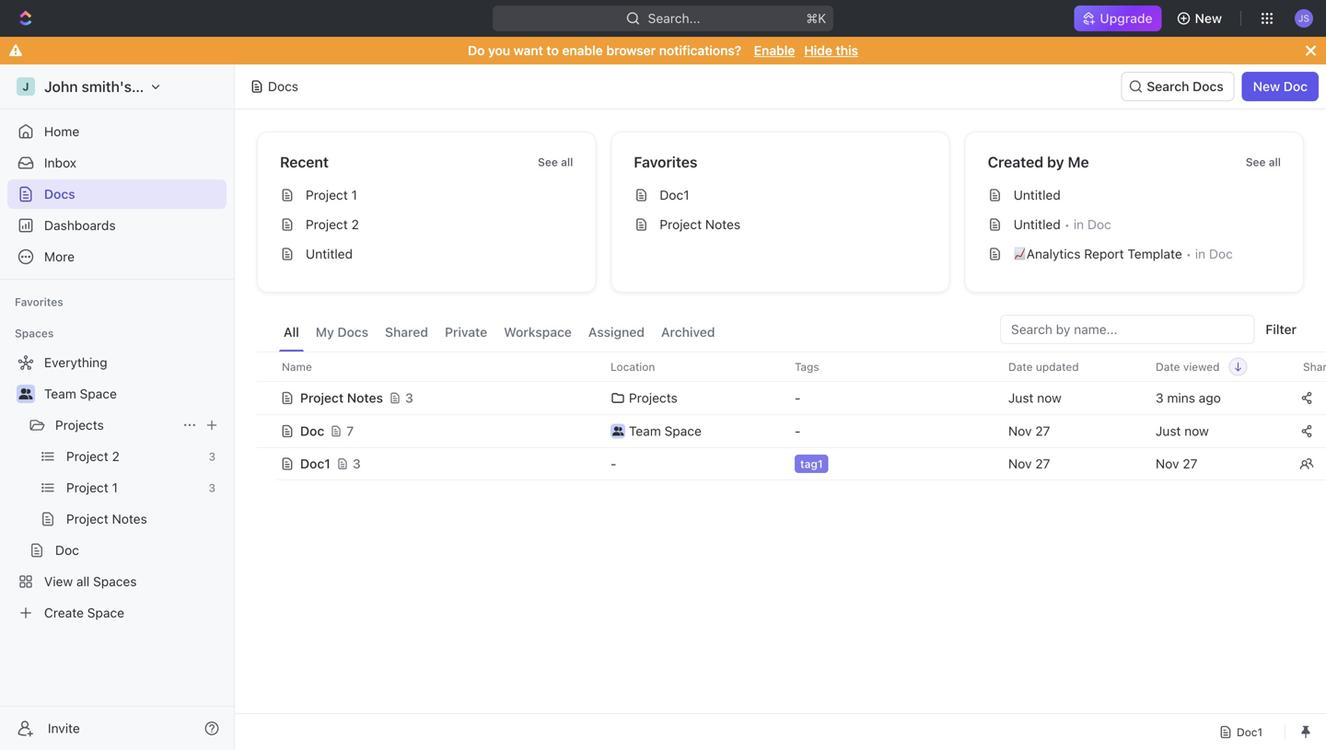 Task type: locate. For each thing, give the bounding box(es) containing it.
0 horizontal spatial •
[[1065, 218, 1070, 232]]

tab list
[[279, 315, 720, 352]]

1 horizontal spatial team space
[[629, 424, 702, 439]]

0 horizontal spatial doc1
[[300, 457, 331, 472]]

0 horizontal spatial see all button
[[531, 151, 581, 173]]

0 horizontal spatial date
[[1009, 361, 1033, 374]]

1 horizontal spatial project notes
[[300, 391, 383, 406]]

team space down everything
[[44, 387, 117, 402]]

0 vertical spatial project 2 link
[[273, 210, 581, 240]]

team space down location
[[629, 424, 702, 439]]

view all spaces
[[44, 574, 137, 590]]

row containing doc1
[[257, 446, 1327, 483]]

team down everything
[[44, 387, 76, 402]]

new up search docs
[[1196, 11, 1223, 26]]

1 see all button from the left
[[531, 151, 581, 173]]

project inside 'row'
[[300, 391, 344, 406]]

spaces down favorites button
[[15, 327, 54, 340]]

project 1
[[306, 187, 357, 203], [66, 480, 118, 496]]

2 vertical spatial project notes
[[66, 512, 147, 527]]

nov 27
[[1009, 424, 1051, 439], [1009, 457, 1051, 472], [1156, 457, 1198, 472]]

0 vertical spatial project notes link
[[627, 210, 935, 240]]

private button
[[440, 315, 492, 352]]

1 vertical spatial -
[[795, 424, 801, 439]]

0 vertical spatial team
[[44, 387, 76, 402]]

nov for nov 27
[[1009, 457, 1032, 472]]

project 2 down recent
[[306, 217, 359, 232]]

0 vertical spatial just
[[1009, 391, 1034, 406]]

0 horizontal spatial just now
[[1009, 391, 1062, 406]]

untitled down "created by me"
[[1014, 187, 1061, 203]]

project 2
[[306, 217, 359, 232], [66, 449, 120, 464]]

untitled up 📈analytics
[[1014, 217, 1061, 232]]

1 vertical spatial untitled link
[[273, 240, 581, 269]]

1 vertical spatial doc1
[[300, 457, 331, 472]]

date left viewed
[[1156, 361, 1181, 374]]

workspace
[[135, 78, 212, 95], [504, 325, 572, 340]]

home link
[[7, 117, 227, 146]]

1 vertical spatial project 1
[[66, 480, 118, 496]]

1 see from the left
[[538, 156, 558, 169]]

2 date from the left
[[1156, 361, 1181, 374]]

project 1 inside sidebar navigation
[[66, 480, 118, 496]]

0 horizontal spatial 2
[[112, 449, 120, 464]]

date for date viewed
[[1156, 361, 1181, 374]]

create space link
[[7, 599, 223, 628]]

new button
[[1170, 4, 1234, 33]]

search...
[[648, 11, 701, 26]]

private
[[445, 325, 488, 340]]

project notes down doc1 link
[[660, 217, 741, 232]]

1 vertical spatial user group image
[[612, 427, 624, 436]]

0 vertical spatial in
[[1074, 217, 1085, 232]]

1 see all from the left
[[538, 156, 573, 169]]

0 horizontal spatial team space
[[44, 387, 117, 402]]

0 horizontal spatial project notes
[[66, 512, 147, 527]]

1 horizontal spatial project 1 link
[[273, 181, 581, 210]]

1 horizontal spatial new
[[1254, 79, 1281, 94]]

1 horizontal spatial 2
[[352, 217, 359, 232]]

view all spaces link
[[7, 568, 223, 597]]

john smith's workspace, , element
[[17, 77, 35, 96]]

1 vertical spatial project notes
[[300, 391, 383, 406]]

1 vertical spatial team space
[[629, 424, 702, 439]]

1 row from the top
[[257, 352, 1327, 382]]

0 vertical spatial just now
[[1009, 391, 1062, 406]]

to
[[547, 43, 559, 58]]

4 row from the top
[[257, 446, 1327, 483]]

1 horizontal spatial •
[[1186, 247, 1192, 261]]

updated
[[1036, 361, 1080, 374]]

project notes up 7
[[300, 391, 383, 406]]

0 horizontal spatial project 1
[[66, 480, 118, 496]]

1 vertical spatial •
[[1186, 247, 1192, 261]]

see all button
[[531, 151, 581, 173], [1239, 151, 1289, 173]]

projects down team space link
[[55, 418, 104, 433]]

• up 📈analytics
[[1065, 218, 1070, 232]]

doc1 inside 'row'
[[300, 457, 331, 472]]

doc up report at the right top of the page
[[1088, 217, 1112, 232]]

report
[[1085, 246, 1125, 262]]

doc down js dropdown button
[[1284, 79, 1308, 94]]

0 vertical spatial -
[[795, 391, 801, 406]]

favorites
[[634, 153, 698, 171], [15, 296, 63, 309]]

0 horizontal spatial team
[[44, 387, 76, 402]]

assigned button
[[584, 315, 649, 352]]

0 vertical spatial project notes
[[660, 217, 741, 232]]

0 horizontal spatial project 2
[[66, 449, 120, 464]]

me
[[1068, 153, 1090, 171]]

search
[[1147, 79, 1190, 94]]

0 vertical spatial 2
[[352, 217, 359, 232]]

tree
[[7, 348, 227, 628]]

now
[[1038, 391, 1062, 406], [1185, 424, 1210, 439]]

new
[[1196, 11, 1223, 26], [1254, 79, 1281, 94]]

1 horizontal spatial untitled link
[[981, 181, 1289, 210]]

- for projects
[[795, 391, 801, 406]]

doc
[[1284, 79, 1308, 94], [1088, 217, 1112, 232], [1210, 246, 1233, 262], [300, 424, 325, 439], [55, 543, 79, 558]]

0 horizontal spatial all
[[76, 574, 90, 590]]

just now
[[1009, 391, 1062, 406], [1156, 424, 1210, 439]]

see all button for recent
[[531, 151, 581, 173]]

in
[[1074, 217, 1085, 232], [1196, 246, 1206, 262]]

0 vertical spatial •
[[1065, 218, 1070, 232]]

2 vertical spatial space
[[87, 606, 124, 621]]

1 horizontal spatial see all
[[1246, 156, 1282, 169]]

0 horizontal spatial projects
[[55, 418, 104, 433]]

2 vertical spatial notes
[[112, 512, 147, 527]]

filter button
[[1259, 315, 1305, 345]]

7
[[347, 424, 354, 439]]

project 1 down recent
[[306, 187, 357, 203]]

notes up 7
[[347, 391, 383, 406]]

3 row from the top
[[257, 413, 1327, 450]]

just down date updated
[[1009, 391, 1034, 406]]

1 vertical spatial workspace
[[504, 325, 572, 340]]

new doc
[[1254, 79, 1308, 94]]

27
[[1036, 424, 1051, 439], [1036, 457, 1051, 472], [1183, 457, 1198, 472]]

0 vertical spatial project 1 link
[[273, 181, 581, 210]]

project 1 down projects link
[[66, 480, 118, 496]]

docs right my
[[338, 325, 369, 340]]

2 see from the left
[[1246, 156, 1266, 169]]

upgrade
[[1100, 11, 1153, 26]]

0 horizontal spatial project notes link
[[66, 505, 223, 534]]

1 vertical spatial favorites
[[15, 296, 63, 309]]

workspace inside button
[[504, 325, 572, 340]]

0 horizontal spatial now
[[1038, 391, 1062, 406]]

workspace inside sidebar navigation
[[135, 78, 212, 95]]

1 horizontal spatial workspace
[[504, 325, 572, 340]]

2 horizontal spatial project notes
[[660, 217, 741, 232]]

john smith's workspace
[[44, 78, 212, 95]]

0 vertical spatial space
[[80, 387, 117, 402]]

1 horizontal spatial all
[[561, 156, 573, 169]]

row
[[257, 352, 1327, 382], [257, 380, 1327, 417], [257, 413, 1327, 450], [257, 446, 1327, 483]]

mins
[[1168, 391, 1196, 406]]

• inside untitled • in doc
[[1065, 218, 1070, 232]]

1 horizontal spatial see
[[1246, 156, 1266, 169]]

docs inside sidebar navigation
[[44, 187, 75, 202]]

in right the template on the right top
[[1196, 246, 1206, 262]]

2 see all from the left
[[1246, 156, 1282, 169]]

dashboards link
[[7, 211, 227, 240]]

notes down doc1 link
[[706, 217, 741, 232]]

0 vertical spatial untitled
[[1014, 187, 1061, 203]]

js
[[1299, 13, 1310, 23]]

team down location
[[629, 424, 661, 439]]

1 vertical spatial now
[[1185, 424, 1210, 439]]

1 vertical spatial new
[[1254, 79, 1281, 94]]

doc up view on the left of the page
[[55, 543, 79, 558]]

projects inside tree
[[55, 418, 104, 433]]

0 horizontal spatial notes
[[112, 512, 147, 527]]

0 vertical spatial spaces
[[15, 327, 54, 340]]

0 horizontal spatial spaces
[[15, 327, 54, 340]]

0 vertical spatial projects
[[629, 391, 678, 406]]

1 horizontal spatial notes
[[347, 391, 383, 406]]

table
[[257, 352, 1327, 483]]

user group image
[[19, 389, 33, 400], [612, 427, 624, 436]]

workspace right smith's
[[135, 78, 212, 95]]

docs link
[[7, 180, 227, 209]]

notes up doc link
[[112, 512, 147, 527]]

doc1
[[660, 187, 690, 203], [300, 457, 331, 472]]

space
[[80, 387, 117, 402], [665, 424, 702, 439], [87, 606, 124, 621]]

0 horizontal spatial see all
[[538, 156, 573, 169]]

docs down the inbox
[[44, 187, 75, 202]]

row containing doc
[[257, 413, 1327, 450]]

project notes inside tree
[[66, 512, 147, 527]]

1 vertical spatial project notes link
[[66, 505, 223, 534]]

0 horizontal spatial workspace
[[135, 78, 212, 95]]

0 vertical spatial favorites
[[634, 153, 698, 171]]

• right the template on the right top
[[1186, 247, 1192, 261]]

tree containing everything
[[7, 348, 227, 628]]

1 vertical spatial untitled
[[1014, 217, 1061, 232]]

view
[[44, 574, 73, 590]]

team space link
[[44, 380, 223, 409]]

doc left 7
[[300, 424, 325, 439]]

new for new doc
[[1254, 79, 1281, 94]]

1 vertical spatial notes
[[347, 391, 383, 406]]

date left updated
[[1009, 361, 1033, 374]]

project 2 inside tree
[[66, 449, 120, 464]]

new right search docs
[[1254, 79, 1281, 94]]

tree inside sidebar navigation
[[7, 348, 227, 628]]

spaces up "create space" link
[[93, 574, 137, 590]]

project 2 link
[[273, 210, 581, 240], [66, 442, 201, 472]]

0 horizontal spatial 1
[[112, 480, 118, 496]]

see for created by me
[[1246, 156, 1266, 169]]

tags
[[795, 361, 820, 374]]

tab list containing all
[[279, 315, 720, 352]]

project notes up doc link
[[66, 512, 147, 527]]

project
[[306, 187, 348, 203], [306, 217, 348, 232], [660, 217, 702, 232], [300, 391, 344, 406], [66, 449, 108, 464], [66, 480, 108, 496], [66, 512, 108, 527]]

1 inside tree
[[112, 480, 118, 496]]

0 vertical spatial doc1
[[660, 187, 690, 203]]

untitled link
[[981, 181, 1289, 210], [273, 240, 581, 269]]

in up 📈analytics
[[1074, 217, 1085, 232]]

0 vertical spatial workspace
[[135, 78, 212, 95]]

1 horizontal spatial team
[[629, 424, 661, 439]]

see all
[[538, 156, 573, 169], [1246, 156, 1282, 169]]

0 horizontal spatial see
[[538, 156, 558, 169]]

projects down location
[[629, 391, 678, 406]]

0 vertical spatial team space
[[44, 387, 117, 402]]

see all for recent
[[538, 156, 573, 169]]

1 vertical spatial 1
[[112, 480, 118, 496]]

0 horizontal spatial project 1 link
[[66, 474, 201, 503]]

2 vertical spatial untitled
[[306, 246, 353, 262]]

0 horizontal spatial project 2 link
[[66, 442, 201, 472]]

untitled link up the 📈analytics report template • in doc
[[981, 181, 1289, 210]]

team space
[[44, 387, 117, 402], [629, 424, 702, 439]]

notifications?
[[659, 43, 742, 58]]

project 2 down projects link
[[66, 449, 120, 464]]

doc right the template on the right top
[[1210, 246, 1233, 262]]

untitled up my
[[306, 246, 353, 262]]

1 vertical spatial 2
[[112, 449, 120, 464]]

table containing project notes
[[257, 352, 1327, 483]]

projects inside table
[[629, 391, 678, 406]]

1 vertical spatial project 2 link
[[66, 442, 201, 472]]

2 inside tree
[[112, 449, 120, 464]]

notes inside 'row'
[[347, 391, 383, 406]]

notes
[[706, 217, 741, 232], [347, 391, 383, 406], [112, 512, 147, 527]]

2 row from the top
[[257, 380, 1327, 417]]

untitled link up shared
[[273, 240, 581, 269]]

date
[[1009, 361, 1033, 374], [1156, 361, 1181, 374]]

more
[[44, 249, 75, 264]]

doc inside tree
[[55, 543, 79, 558]]

spaces
[[15, 327, 54, 340], [93, 574, 137, 590]]

1 date from the left
[[1009, 361, 1033, 374]]

2 see all button from the left
[[1239, 151, 1289, 173]]

0 horizontal spatial in
[[1074, 217, 1085, 232]]

now down 3 mins ago at right
[[1185, 424, 1210, 439]]

see
[[538, 156, 558, 169], [1246, 156, 1266, 169]]

my
[[316, 325, 334, 340]]

• inside the 📈analytics report template • in doc
[[1186, 247, 1192, 261]]

all
[[561, 156, 573, 169], [1269, 156, 1282, 169], [76, 574, 90, 590]]

do
[[468, 43, 485, 58]]

inbox link
[[7, 148, 227, 178]]

more button
[[7, 242, 227, 272]]

0 horizontal spatial favorites
[[15, 296, 63, 309]]

1 horizontal spatial in
[[1196, 246, 1206, 262]]

new for new
[[1196, 11, 1223, 26]]

my docs
[[316, 325, 369, 340]]

0 vertical spatial untitled link
[[981, 181, 1289, 210]]

1 vertical spatial spaces
[[93, 574, 137, 590]]

just down mins
[[1156, 424, 1182, 439]]

now down date updated
[[1038, 391, 1062, 406]]

1
[[352, 187, 357, 203], [112, 480, 118, 496]]

team inside tree
[[44, 387, 76, 402]]

0 vertical spatial project 2
[[306, 217, 359, 232]]

workspace right private
[[504, 325, 572, 340]]

1 vertical spatial project 2
[[66, 449, 120, 464]]

team
[[44, 387, 76, 402], [629, 424, 661, 439]]

assigned
[[589, 325, 645, 340]]

2
[[352, 217, 359, 232], [112, 449, 120, 464]]

just now down date updated
[[1009, 391, 1062, 406]]

just now down mins
[[1156, 424, 1210, 439]]

nov 27 for nov 27
[[1009, 457, 1051, 472]]

1 vertical spatial projects
[[55, 418, 104, 433]]

docs right "search" on the right top of the page
[[1193, 79, 1224, 94]]



Task type: vqa. For each thing, say whether or not it's contained in the screenshot.
Project 2
yes



Task type: describe. For each thing, give the bounding box(es) containing it.
📈analytics report template • in doc
[[1014, 246, 1233, 262]]

do you want to enable browser notifications? enable hide this
[[468, 43, 859, 58]]

everything
[[44, 355, 107, 370]]

my docs button
[[311, 315, 373, 352]]

enable
[[562, 43, 603, 58]]

sidebar navigation
[[0, 64, 239, 751]]

favorites inside favorites button
[[15, 296, 63, 309]]

doc link
[[55, 536, 223, 566]]

viewed
[[1184, 361, 1220, 374]]

1 horizontal spatial project notes link
[[627, 210, 935, 240]]

see all for created by me
[[1246, 156, 1282, 169]]

filter button
[[1259, 315, 1305, 345]]

ago
[[1199, 391, 1222, 406]]

by
[[1048, 153, 1065, 171]]

docs inside button
[[1193, 79, 1224, 94]]

favorites button
[[7, 291, 71, 313]]

row containing name
[[257, 352, 1327, 382]]

tag1
[[801, 458, 823, 471]]

1 vertical spatial space
[[665, 424, 702, 439]]

1 horizontal spatial doc1
[[660, 187, 690, 203]]

invite
[[48, 721, 80, 737]]

created by me
[[988, 153, 1090, 171]]

team inside 'row'
[[629, 424, 661, 439]]

upgrade link
[[1075, 6, 1162, 31]]

1 horizontal spatial now
[[1185, 424, 1210, 439]]

search docs
[[1147, 79, 1224, 94]]

docs inside button
[[338, 325, 369, 340]]

date updated button
[[998, 353, 1091, 381]]

1 vertical spatial project 1 link
[[66, 474, 201, 503]]

location
[[611, 361, 655, 374]]

all inside 'link'
[[76, 574, 90, 590]]

smith's
[[82, 78, 132, 95]]

j
[[22, 80, 29, 93]]

created
[[988, 153, 1044, 171]]

date updated
[[1009, 361, 1080, 374]]

nov for just now
[[1009, 424, 1032, 439]]

1 horizontal spatial project 2
[[306, 217, 359, 232]]

1 vertical spatial in
[[1196, 246, 1206, 262]]

new doc button
[[1243, 72, 1319, 101]]

shar
[[1304, 361, 1327, 374]]

all
[[284, 325, 299, 340]]

1 horizontal spatial user group image
[[612, 427, 624, 436]]

team space inside team space link
[[44, 387, 117, 402]]

Search by name... text field
[[1012, 316, 1244, 344]]

team space inside table
[[629, 424, 702, 439]]

1 horizontal spatial project 1
[[306, 187, 357, 203]]

📈analytics
[[1014, 246, 1081, 262]]

docs up recent
[[268, 79, 299, 94]]

0 horizontal spatial untitled link
[[273, 240, 581, 269]]

1 horizontal spatial project 2 link
[[273, 210, 581, 240]]

2 vertical spatial -
[[611, 457, 617, 472]]

doc1 link
[[627, 181, 935, 210]]

all for recent
[[561, 156, 573, 169]]

archived
[[661, 325, 715, 340]]

shared
[[385, 325, 428, 340]]

everything link
[[7, 348, 223, 378]]

notes inside tree
[[112, 512, 147, 527]]

see for recent
[[538, 156, 558, 169]]

inbox
[[44, 155, 77, 170]]

recent
[[280, 153, 329, 171]]

spaces inside 'link'
[[93, 574, 137, 590]]

create
[[44, 606, 84, 621]]

1 vertical spatial just now
[[1156, 424, 1210, 439]]

js button
[[1290, 4, 1319, 33]]

doc inside button
[[1284, 79, 1308, 94]]

browser
[[607, 43, 656, 58]]

dashboards
[[44, 218, 116, 233]]

name
[[282, 361, 312, 374]]

3 mins ago
[[1156, 391, 1222, 406]]

project notes inside 'row'
[[300, 391, 383, 406]]

home
[[44, 124, 79, 139]]

27 for nov 27
[[1036, 457, 1051, 472]]

date viewed
[[1156, 361, 1220, 374]]

date for date updated
[[1009, 361, 1033, 374]]

shared button
[[381, 315, 433, 352]]

this
[[836, 43, 859, 58]]

want
[[514, 43, 543, 58]]

0 vertical spatial 1
[[352, 187, 357, 203]]

you
[[488, 43, 510, 58]]

user group image inside tree
[[19, 389, 33, 400]]

enable
[[754, 43, 795, 58]]

⌘k
[[806, 11, 827, 26]]

john
[[44, 78, 78, 95]]

hide
[[805, 43, 833, 58]]

all for created by me
[[1269, 156, 1282, 169]]

all button
[[279, 315, 304, 352]]

27 for just now
[[1036, 424, 1051, 439]]

0 vertical spatial now
[[1038, 391, 1062, 406]]

template
[[1128, 246, 1183, 262]]

search docs button
[[1122, 72, 1235, 101]]

workspace button
[[500, 315, 577, 352]]

archived button
[[657, 315, 720, 352]]

projects link
[[55, 411, 175, 440]]

untitled • in doc
[[1014, 217, 1112, 232]]

see all button for created by me
[[1239, 151, 1289, 173]]

filter
[[1266, 322, 1297, 337]]

date viewed button
[[1145, 353, 1248, 381]]

create space
[[44, 606, 124, 621]]

0 vertical spatial notes
[[706, 217, 741, 232]]

- for team space
[[795, 424, 801, 439]]

nov 27 for just now
[[1009, 424, 1051, 439]]

row containing project notes
[[257, 380, 1327, 417]]

1 vertical spatial just
[[1156, 424, 1182, 439]]



